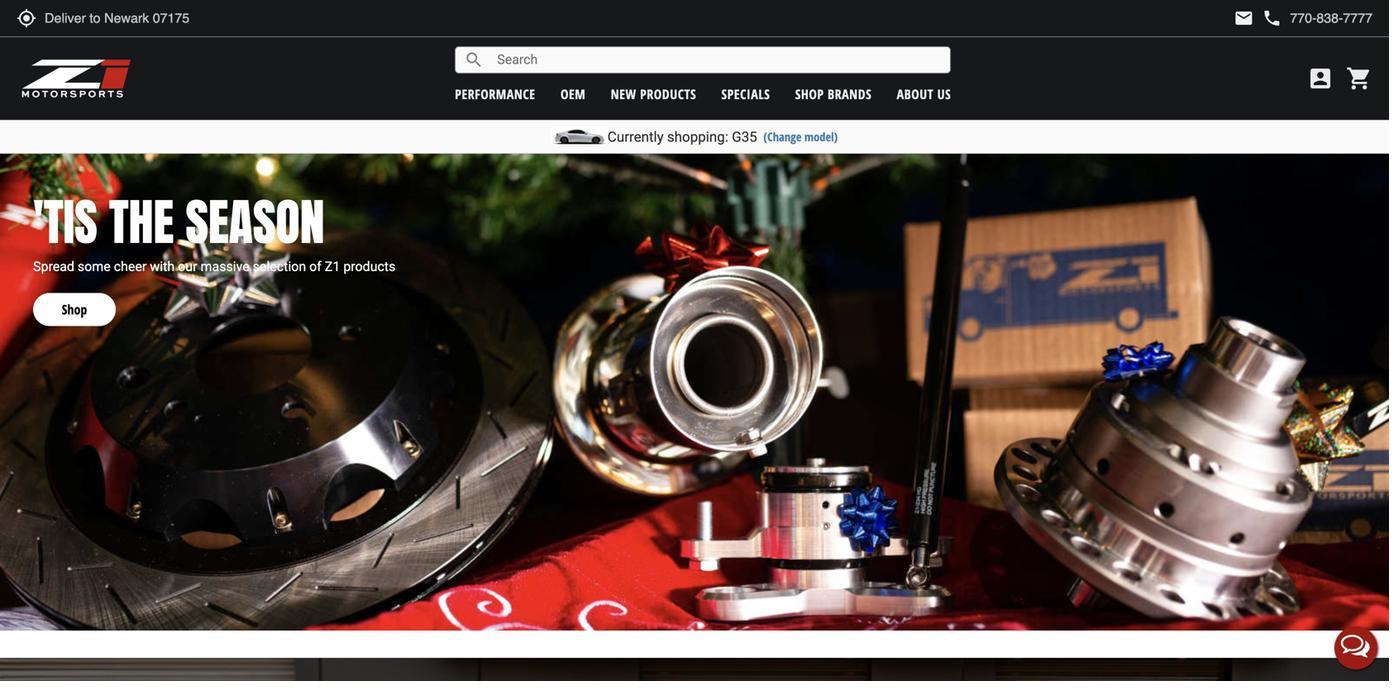 Task type: describe. For each thing, give the bounding box(es) containing it.
us
[[937, 85, 951, 103]]

(change
[[763, 129, 801, 145]]

oem link
[[561, 85, 586, 103]]

phone
[[1262, 8, 1282, 28]]

selection
[[253, 259, 306, 275]]

massive
[[200, 259, 249, 275]]

new
[[611, 85, 636, 103]]

z1
[[325, 259, 340, 275]]

model)
[[804, 129, 838, 145]]

the
[[109, 185, 174, 259]]

Search search field
[[484, 47, 950, 73]]

season
[[185, 185, 325, 259]]

shopping_cart link
[[1342, 65, 1373, 92]]

of
[[309, 259, 321, 275]]

about
[[897, 85, 934, 103]]

shop brands link
[[795, 85, 872, 103]]

new products link
[[611, 85, 696, 103]]

mail link
[[1234, 8, 1254, 28]]

0 vertical spatial products
[[640, 85, 696, 103]]

with
[[150, 259, 175, 275]]

account_box link
[[1303, 65, 1338, 92]]

my_location
[[17, 8, 36, 28]]

specials
[[721, 85, 770, 103]]

shop brands
[[795, 85, 872, 103]]

new products
[[611, 85, 696, 103]]

shop for shop brands
[[795, 85, 824, 103]]

about us
[[897, 85, 951, 103]]

brands
[[828, 85, 872, 103]]

shopping_cart
[[1346, 65, 1373, 92]]



Task type: vqa. For each thing, say whether or not it's contained in the screenshot.
Nissan 300ZX Z32 1990 1991 1992 1993 1994 1995 1996 VG30DETT VG30DE Twin Turbo Non Turbo Z1 Motorsports image
no



Task type: locate. For each thing, give the bounding box(es) containing it.
account_box
[[1307, 65, 1334, 92]]

about us link
[[897, 85, 951, 103]]

oem
[[561, 85, 586, 103]]

z1 motorsports logo image
[[21, 58, 132, 99]]

0 vertical spatial shop
[[795, 85, 824, 103]]

currently
[[608, 129, 664, 145]]

phone link
[[1262, 8, 1373, 28]]

shop for shop
[[62, 301, 87, 318]]

1 vertical spatial products
[[343, 259, 396, 275]]

1 horizontal spatial shop
[[795, 85, 824, 103]]

shop left brands
[[795, 85, 824, 103]]

performance link
[[455, 85, 535, 103]]

win this truck shop now to get automatically entered image
[[0, 658, 1389, 681]]

spread
[[33, 259, 74, 275]]

0 horizontal spatial shop
[[62, 301, 87, 318]]

0 horizontal spatial products
[[343, 259, 396, 275]]

shop link
[[33, 277, 116, 326]]

1 horizontal spatial products
[[640, 85, 696, 103]]

our
[[178, 259, 197, 275]]

products right new
[[640, 85, 696, 103]]

products
[[640, 85, 696, 103], [343, 259, 396, 275]]

mail
[[1234, 8, 1254, 28]]

currently shopping: g35 (change model)
[[608, 129, 838, 145]]

products right z1
[[343, 259, 396, 275]]

some
[[78, 259, 111, 275]]

'tis the season spread some cheer with our massive selection of z1 products image
[[0, 154, 1389, 631]]

'tis
[[33, 185, 97, 259]]

shopping:
[[667, 129, 728, 145]]

products inside 'tis the season spread some cheer with our massive selection of z1 products
[[343, 259, 396, 275]]

performance
[[455, 85, 535, 103]]

1 vertical spatial shop
[[62, 301, 87, 318]]

'tis the season spread some cheer with our massive selection of z1 products
[[33, 185, 396, 275]]

cheer
[[114, 259, 147, 275]]

shop down some
[[62, 301, 87, 318]]

search
[[464, 50, 484, 70]]

shop
[[795, 85, 824, 103], [62, 301, 87, 318]]

mail phone
[[1234, 8, 1282, 28]]

specials link
[[721, 85, 770, 103]]

(change model) link
[[763, 129, 838, 145]]

g35
[[732, 129, 757, 145]]



